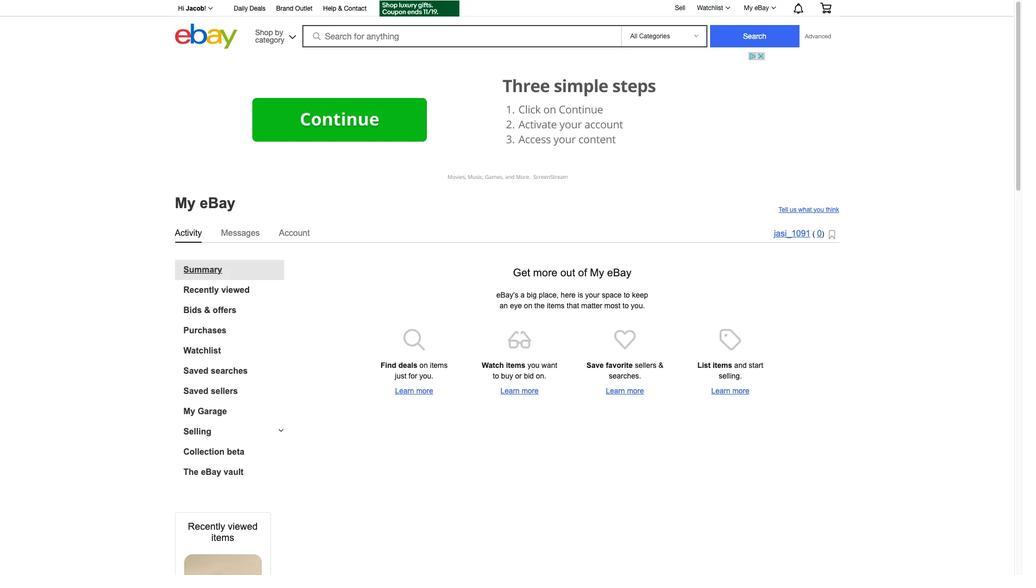 Task type: locate. For each thing, give the bounding box(es) containing it.
bids & offers
[[183, 305, 236, 314]]

my
[[744, 4, 753, 12], [175, 195, 196, 211], [590, 266, 604, 278], [183, 406, 195, 416]]

you inside you want to buy or bid on.
[[528, 361, 540, 369]]

2 horizontal spatial &
[[659, 361, 664, 369]]

more down searches.
[[627, 386, 644, 395]]

3 learn more from the left
[[606, 386, 644, 395]]

more down selling.
[[733, 386, 750, 395]]

1 horizontal spatial my ebay
[[744, 4, 769, 12]]

space
[[602, 290, 622, 299]]

saved
[[183, 366, 209, 375], [183, 386, 209, 395]]

a
[[521, 290, 525, 299]]

2 saved from the top
[[183, 386, 209, 395]]

learn more link down or
[[480, 385, 560, 396]]

0 vertical spatial you.
[[631, 301, 645, 310]]

just
[[395, 371, 407, 380]]

keep
[[632, 290, 648, 299]]

0 horizontal spatial watchlist link
[[183, 346, 284, 355]]

saved inside saved sellers "link"
[[183, 386, 209, 395]]

2 learn more link from the left
[[480, 385, 560, 396]]

1 learn more from the left
[[395, 386, 433, 395]]

your shopping cart image
[[820, 3, 832, 13]]

recently inside recently viewed items
[[188, 521, 225, 532]]

you. down keep
[[631, 301, 645, 310]]

to down watch
[[493, 371, 499, 380]]

learn for to
[[501, 386, 520, 395]]

learn more down searches.
[[606, 386, 644, 395]]

watchlist link right sell link
[[691, 2, 735, 14]]

1 vertical spatial saved
[[183, 386, 209, 395]]

0 vertical spatial on
[[524, 301, 532, 310]]

recently viewed items
[[188, 521, 258, 543]]

learn more
[[395, 386, 433, 395], [501, 386, 539, 395], [606, 386, 644, 395], [711, 386, 750, 395]]

1 vertical spatial to
[[623, 301, 629, 310]]

watchlist down "purchases"
[[183, 346, 221, 355]]

& right favorite
[[659, 361, 664, 369]]

watchlist inside account navigation
[[697, 4, 723, 12]]

garage
[[198, 406, 227, 416]]

1 horizontal spatial you
[[814, 206, 824, 213]]

0 horizontal spatial sellers
[[211, 386, 238, 395]]

more for sellers & searches.
[[627, 386, 644, 395]]

more down for
[[416, 386, 433, 395]]

1 vertical spatial on
[[420, 361, 428, 369]]

0 vertical spatial &
[[338, 5, 342, 12]]

sell link
[[670, 4, 690, 12]]

4 learn more from the left
[[711, 386, 750, 395]]

learn more for selling.
[[711, 386, 750, 395]]

jasi_1091
[[774, 229, 811, 238]]

more for on items just for you.
[[416, 386, 433, 395]]

tell us what you think link
[[779, 206, 839, 213]]

the ebay vault
[[183, 467, 244, 476]]

0 horizontal spatial you
[[528, 361, 540, 369]]

get the coupon image
[[380, 1, 459, 17]]

&
[[338, 5, 342, 12], [204, 305, 210, 314], [659, 361, 664, 369]]

watchlist link inside my ebay main content
[[183, 346, 284, 355]]

saved inside saved searches link
[[183, 366, 209, 375]]

to right most
[[623, 301, 629, 310]]

learn down searches.
[[606, 386, 625, 395]]

to
[[624, 290, 630, 299], [623, 301, 629, 310], [493, 371, 499, 380]]

2 vertical spatial &
[[659, 361, 664, 369]]

0 horizontal spatial you.
[[419, 371, 433, 380]]

0 vertical spatial watchlist
[[697, 4, 723, 12]]

bids & offers link
[[183, 305, 284, 315]]

learn down selling.
[[711, 386, 730, 395]]

learn
[[395, 386, 414, 395], [501, 386, 520, 395], [606, 386, 625, 395], [711, 386, 730, 395]]

shop
[[255, 28, 273, 36]]

or
[[515, 371, 522, 380]]

0 horizontal spatial my ebay
[[175, 195, 235, 211]]

deals
[[250, 5, 266, 12]]

you. inside on items just for you.
[[419, 371, 433, 380]]

& inside help & contact link
[[338, 5, 342, 12]]

1 vertical spatial sellers
[[211, 386, 238, 395]]

1 vertical spatial recently
[[188, 521, 225, 532]]

most
[[604, 301, 621, 310]]

learn more link for selling.
[[691, 385, 770, 396]]

sellers down searches
[[211, 386, 238, 395]]

& inside 'sellers & searches.'
[[659, 361, 664, 369]]

advertisement region
[[249, 52, 765, 185]]

daily deals
[[234, 5, 266, 12]]

1 horizontal spatial watchlist link
[[691, 2, 735, 14]]

0 vertical spatial viewed
[[221, 285, 250, 294]]

1 vertical spatial my ebay
[[175, 195, 235, 211]]

learn more link down for
[[374, 385, 454, 396]]

jasi_1091 link
[[774, 229, 811, 238]]

to left keep
[[624, 290, 630, 299]]

tell us what you think
[[779, 206, 839, 213]]

learn down buy on the bottom of page
[[501, 386, 520, 395]]

0 vertical spatial recently
[[183, 285, 219, 294]]

items for watch items
[[506, 361, 525, 369]]

daily deals link
[[234, 3, 266, 15]]

learn more link
[[374, 385, 454, 396], [480, 385, 560, 396], [585, 385, 665, 396], [691, 385, 770, 396]]

selling
[[183, 427, 211, 436]]

1 vertical spatial watchlist
[[183, 346, 221, 355]]

saved sellers
[[183, 386, 238, 395]]

& for bids
[[204, 305, 210, 314]]

0 vertical spatial sellers
[[635, 361, 657, 369]]

1 saved from the top
[[183, 366, 209, 375]]

watchlist link
[[691, 2, 735, 14], [183, 346, 284, 355]]

learn more down for
[[395, 386, 433, 395]]

my inside my garage link
[[183, 406, 195, 416]]

brand outlet
[[276, 5, 313, 12]]

learn down just
[[395, 386, 414, 395]]

recently inside "link"
[[183, 285, 219, 294]]

sellers up searches.
[[635, 361, 657, 369]]

learn more link down searches.
[[585, 385, 665, 396]]

on right deals
[[420, 361, 428, 369]]

0 vertical spatial saved
[[183, 366, 209, 375]]

my ebay
[[744, 4, 769, 12], [175, 195, 235, 211]]

3 learn from the left
[[606, 386, 625, 395]]

on items just for you.
[[395, 361, 448, 380]]

for
[[409, 371, 417, 380]]

& inside bids & offers 'link'
[[204, 305, 210, 314]]

saved up my garage
[[183, 386, 209, 395]]

1 horizontal spatial sellers
[[635, 361, 657, 369]]

1 horizontal spatial you.
[[631, 301, 645, 310]]

watchlist right sell link
[[697, 4, 723, 12]]

sellers
[[635, 361, 657, 369], [211, 386, 238, 395]]

viewed
[[221, 285, 250, 294], [228, 521, 258, 532]]

save
[[587, 361, 604, 369]]

0 horizontal spatial watchlist
[[183, 346, 221, 355]]

learn more link for searches.
[[585, 385, 665, 396]]

sellers & searches.
[[609, 361, 664, 380]]

get
[[513, 266, 530, 278]]

recently viewed
[[183, 285, 250, 294]]

none submit inside shop by category banner
[[710, 25, 800, 47]]

1 learn more link from the left
[[374, 385, 454, 396]]

activity link
[[175, 226, 202, 240]]

messages link
[[221, 226, 260, 240]]

viewed inside recently viewed items
[[228, 521, 258, 532]]

watchlist inside my ebay main content
[[183, 346, 221, 355]]

to inside you want to buy or bid on.
[[493, 371, 499, 380]]

saved up saved sellers
[[183, 366, 209, 375]]

1 vertical spatial watchlist link
[[183, 346, 284, 355]]

4 learn from the left
[[711, 386, 730, 395]]

recently for recently viewed
[[183, 285, 219, 294]]

items inside on items just for you.
[[430, 361, 448, 369]]

1 learn from the left
[[395, 386, 414, 395]]

0 horizontal spatial on
[[420, 361, 428, 369]]

3 learn more link from the left
[[585, 385, 665, 396]]

contact
[[344, 5, 367, 12]]

you up bid
[[528, 361, 540, 369]]

1 vertical spatial you
[[528, 361, 540, 369]]

offers
[[213, 305, 236, 314]]

learn more link down selling.
[[691, 385, 770, 396]]

on down big
[[524, 301, 532, 310]]

you. inside "ebay's a big place, here is your space to keep an eye on the items that matter most to you."
[[631, 301, 645, 310]]

0 horizontal spatial &
[[204, 305, 210, 314]]

learn for searches.
[[606, 386, 625, 395]]

2 learn more from the left
[[501, 386, 539, 395]]

saved sellers link
[[183, 386, 284, 396]]

1 vertical spatial viewed
[[228, 521, 258, 532]]

0 vertical spatial my ebay
[[744, 4, 769, 12]]

4 learn more link from the left
[[691, 385, 770, 396]]

make this page your my ebay homepage image
[[829, 230, 835, 240]]

saved searches link
[[183, 366, 284, 376]]

on
[[524, 301, 532, 310], [420, 361, 428, 369]]

think
[[826, 206, 839, 213]]

learn for just
[[395, 386, 414, 395]]

1 vertical spatial &
[[204, 305, 210, 314]]

& right help
[[338, 5, 342, 12]]

on.
[[536, 371, 546, 380]]

1 horizontal spatial on
[[524, 301, 532, 310]]

1 horizontal spatial &
[[338, 5, 342, 12]]

ebay
[[755, 4, 769, 12], [200, 195, 235, 211], [607, 266, 632, 278], [201, 467, 221, 476]]

bids
[[183, 305, 202, 314]]

0 link
[[817, 229, 822, 238]]

you left think
[[814, 206, 824, 213]]

hi
[[178, 5, 184, 12]]

2 learn from the left
[[501, 386, 520, 395]]

activity
[[175, 228, 202, 237]]

2 vertical spatial to
[[493, 371, 499, 380]]

watchlist link up saved searches link
[[183, 346, 284, 355]]

want
[[542, 361, 557, 369]]

items for list items
[[713, 361, 732, 369]]

daily
[[234, 5, 248, 12]]

is
[[578, 290, 583, 299]]

None submit
[[710, 25, 800, 47]]

account
[[279, 228, 310, 237]]

buy
[[501, 371, 513, 380]]

outlet
[[295, 5, 313, 12]]

0
[[817, 229, 822, 238]]

0 vertical spatial watchlist link
[[691, 2, 735, 14]]

collection beta
[[183, 447, 244, 456]]

1 vertical spatial you.
[[419, 371, 433, 380]]

more down bid
[[522, 386, 539, 395]]

out
[[560, 266, 575, 278]]

& right bids
[[204, 305, 210, 314]]

learn more down or
[[501, 386, 539, 395]]

1 horizontal spatial watchlist
[[697, 4, 723, 12]]

collection
[[183, 447, 225, 456]]

you. right for
[[419, 371, 433, 380]]

items for on items just for you.
[[430, 361, 448, 369]]

what
[[798, 206, 812, 213]]

learn more down selling.
[[711, 386, 750, 395]]

sellers inside 'sellers & searches.'
[[635, 361, 657, 369]]

viewed inside "link"
[[221, 285, 250, 294]]

ebay inside account navigation
[[755, 4, 769, 12]]

bid
[[524, 371, 534, 380]]

that
[[567, 301, 579, 310]]



Task type: vqa. For each thing, say whether or not it's contained in the screenshot.
the viewed in the Recently viewed items
yes



Task type: describe. For each thing, give the bounding box(es) containing it.
more for you want to buy or bid on.
[[522, 386, 539, 395]]

find deals
[[381, 361, 418, 369]]

recently viewed link
[[183, 285, 284, 295]]

purchases link
[[183, 326, 284, 335]]

searches.
[[609, 371, 641, 380]]

account navigation
[[172, 0, 839, 18]]

learn more link for to
[[480, 385, 560, 396]]

searches
[[211, 366, 248, 375]]

& for sellers
[[659, 361, 664, 369]]

matter
[[581, 301, 602, 310]]

my ebay link
[[738, 2, 781, 14]]

save favorite
[[587, 361, 633, 369]]

shop by category banner
[[172, 0, 839, 52]]

brand outlet link
[[276, 3, 313, 15]]

my garage
[[183, 406, 227, 416]]

watchlist link inside account navigation
[[691, 2, 735, 14]]

advanced link
[[800, 26, 837, 47]]

account link
[[279, 226, 310, 240]]

find
[[381, 361, 396, 369]]

deals
[[398, 361, 418, 369]]

viewed for recently viewed items
[[228, 521, 258, 532]]

my inside my ebay link
[[744, 4, 753, 12]]

an
[[500, 301, 508, 310]]

and
[[734, 361, 747, 369]]

)
[[822, 230, 824, 238]]

!
[[204, 5, 206, 12]]

help & contact link
[[323, 3, 367, 15]]

here
[[561, 290, 576, 299]]

by
[[275, 28, 283, 36]]

jacob
[[186, 5, 204, 12]]

selling button
[[175, 427, 284, 436]]

big
[[527, 290, 537, 299]]

learn more link for just
[[374, 385, 454, 396]]

shop by category
[[255, 28, 284, 44]]

watchlist for watchlist link in the account navigation
[[697, 4, 723, 12]]

my ebay main content
[[4, 52, 1010, 575]]

on inside on items just for you.
[[420, 361, 428, 369]]

advanced
[[805, 33, 831, 39]]

tell
[[779, 206, 788, 213]]

sell
[[675, 4, 685, 12]]

ebay's
[[496, 290, 519, 299]]

purchases
[[183, 326, 227, 335]]

collection beta link
[[183, 447, 284, 457]]

more for and start selling.
[[733, 386, 750, 395]]

you want to buy or bid on.
[[493, 361, 557, 380]]

help & contact
[[323, 5, 367, 12]]

my garage link
[[183, 406, 284, 416]]

watch
[[482, 361, 504, 369]]

summary link
[[183, 265, 284, 274]]

learn more for searches.
[[606, 386, 644, 395]]

my ebay inside main content
[[175, 195, 235, 211]]

Search for anything text field
[[304, 26, 619, 46]]

learn for selling.
[[711, 386, 730, 395]]

(
[[813, 230, 815, 238]]

shop by category button
[[250, 24, 298, 47]]

saved for saved searches
[[183, 366, 209, 375]]

saved searches
[[183, 366, 248, 375]]

category
[[255, 35, 284, 44]]

of
[[578, 266, 587, 278]]

learn more for just
[[395, 386, 433, 395]]

hi jacob !
[[178, 5, 206, 12]]

0 vertical spatial to
[[624, 290, 630, 299]]

items inside "ebay's a big place, here is your space to keep an eye on the items that matter most to you."
[[547, 301, 565, 310]]

items inside recently viewed items
[[211, 532, 234, 543]]

get more out of my ebay
[[513, 266, 632, 278]]

the ebay vault link
[[183, 467, 284, 477]]

on inside "ebay's a big place, here is your space to keep an eye on the items that matter most to you."
[[524, 301, 532, 310]]

eye
[[510, 301, 522, 310]]

watch items
[[482, 361, 525, 369]]

brand
[[276, 5, 293, 12]]

my ebay inside account navigation
[[744, 4, 769, 12]]

start
[[749, 361, 763, 369]]

list
[[698, 361, 711, 369]]

and start selling.
[[719, 361, 763, 380]]

the
[[183, 467, 199, 476]]

saved for saved sellers
[[183, 386, 209, 395]]

viewed for recently viewed
[[221, 285, 250, 294]]

messages
[[221, 228, 260, 237]]

summary
[[183, 265, 222, 274]]

sellers inside "link"
[[211, 386, 238, 395]]

recently for recently viewed items
[[188, 521, 225, 532]]

& for help
[[338, 5, 342, 12]]

vault
[[224, 467, 244, 476]]

list items
[[698, 361, 732, 369]]

help
[[323, 5, 336, 12]]

the
[[534, 301, 545, 310]]

jasi_1091 ( 0 )
[[774, 229, 824, 238]]

watchlist for watchlist link in my ebay main content
[[183, 346, 221, 355]]

place,
[[539, 290, 559, 299]]

more left out
[[533, 266, 558, 278]]

selling.
[[719, 371, 742, 380]]

learn more for to
[[501, 386, 539, 395]]

0 vertical spatial you
[[814, 206, 824, 213]]

beta
[[227, 447, 244, 456]]

your
[[585, 290, 600, 299]]

us
[[790, 206, 797, 213]]



